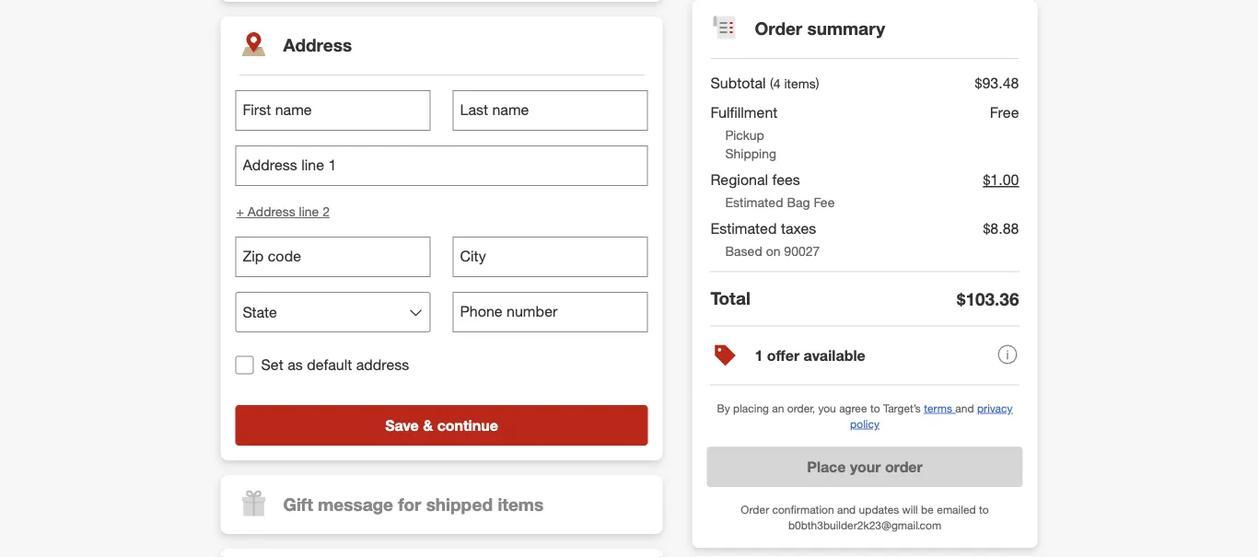 Task type: vqa. For each thing, say whether or not it's contained in the screenshot.
90027
yes



Task type: describe. For each thing, give the bounding box(es) containing it.
set
[[261, 356, 284, 374]]

&
[[423, 416, 433, 434]]

+
[[236, 204, 244, 220]]

policy
[[851, 417, 880, 431]]

as
[[288, 356, 303, 374]]

(4
[[770, 75, 781, 91]]

emailed
[[937, 503, 977, 517]]

updates
[[859, 503, 900, 517]]

order,
[[788, 401, 816, 415]]

target's
[[884, 401, 921, 415]]

an
[[773, 401, 785, 415]]

message
[[318, 494, 394, 515]]

$103.36
[[958, 288, 1020, 310]]

$8.88
[[984, 219, 1020, 237]]

privacy policy
[[851, 401, 1013, 431]]

taxes
[[781, 219, 817, 237]]

order for order confirmation and updates will be emailed to b0bth3builder2k23@gmail.com
[[741, 503, 770, 517]]

default
[[307, 356, 352, 374]]

1 offer available button
[[711, 327, 1020, 386]]

estimated for estimated bag fee
[[726, 194, 784, 210]]

regional
[[711, 171, 769, 189]]

0 vertical spatial and
[[956, 401, 975, 415]]

terms
[[924, 401, 953, 415]]

based
[[726, 243, 763, 259]]

continue
[[437, 416, 498, 434]]

items)
[[785, 75, 820, 91]]

order for order summary
[[755, 18, 803, 39]]

privacy
[[978, 401, 1013, 415]]

1 vertical spatial address
[[248, 204, 296, 220]]

order confirmation and updates will be emailed to b0bth3builder2k23@gmail.com
[[741, 503, 989, 533]]

pickup
[[726, 127, 765, 143]]

subtotal
[[711, 74, 766, 92]]

and inside order confirmation and updates will be emailed to b0bth3builder2k23@gmail.com
[[838, 503, 856, 517]]

agree
[[840, 401, 868, 415]]

will
[[903, 503, 919, 517]]

90027
[[785, 243, 820, 259]]

for
[[398, 494, 421, 515]]

0 horizontal spatial to
[[871, 401, 881, 415]]

items
[[498, 494, 544, 515]]

2
[[323, 204, 330, 220]]

on
[[766, 243, 781, 259]]

available
[[804, 347, 866, 365]]

offer
[[768, 347, 800, 365]]

estimated taxes
[[711, 219, 817, 237]]

place
[[808, 458, 846, 476]]

set as default address
[[261, 356, 409, 374]]

subtotal (4 items)
[[711, 74, 820, 92]]

bag
[[787, 194, 811, 210]]



Task type: locate. For each thing, give the bounding box(es) containing it.
$1.00
[[984, 171, 1020, 189]]

1 horizontal spatial and
[[956, 401, 975, 415]]

summary
[[808, 18, 886, 39]]

save & continue button
[[235, 405, 648, 446]]

fee
[[814, 194, 835, 210]]

0 vertical spatial estimated
[[726, 194, 784, 210]]

by
[[717, 401, 731, 415]]

and
[[956, 401, 975, 415], [838, 503, 856, 517]]

+ address line 2
[[236, 204, 330, 220]]

gift message for shipped items
[[283, 494, 544, 515]]

order
[[886, 458, 923, 476]]

and right terms
[[956, 401, 975, 415]]

place your order
[[808, 458, 923, 476]]

confirmation
[[773, 503, 835, 517]]

and up b0bth3builder2k23@gmail.com
[[838, 503, 856, 517]]

address
[[283, 35, 352, 56], [248, 204, 296, 220]]

save
[[385, 416, 419, 434]]

Set as default address checkbox
[[235, 356, 254, 375]]

gift
[[283, 494, 313, 515]]

you
[[819, 401, 837, 415]]

1 vertical spatial estimated
[[711, 219, 777, 237]]

fulfillment
[[711, 104, 778, 122]]

address
[[356, 356, 409, 374]]

1
[[755, 347, 763, 365]]

order summary
[[755, 18, 886, 39]]

based on 90027
[[726, 243, 820, 259]]

estimated down regional fees
[[726, 194, 784, 210]]

estimated up based
[[711, 219, 777, 237]]

$1.00 button
[[984, 167, 1020, 193]]

None telephone field
[[235, 237, 431, 277], [453, 292, 648, 333], [235, 237, 431, 277], [453, 292, 648, 333]]

regional fees
[[711, 171, 801, 189]]

0 horizontal spatial and
[[838, 503, 856, 517]]

shipping
[[726, 145, 777, 162]]

total
[[711, 288, 751, 309]]

fees
[[773, 171, 801, 189]]

by placing an order, you agree to target's terms and
[[717, 401, 978, 415]]

terms link
[[924, 401, 956, 415]]

be
[[922, 503, 934, 517]]

order inside order confirmation and updates will be emailed to b0bth3builder2k23@gmail.com
[[741, 503, 770, 517]]

free
[[990, 104, 1020, 122]]

shipped
[[426, 494, 493, 515]]

estimated bag fee
[[726, 194, 835, 210]]

order
[[755, 18, 803, 39], [741, 503, 770, 517]]

privacy policy link
[[851, 401, 1013, 431]]

estimated for estimated taxes
[[711, 219, 777, 237]]

0 vertical spatial address
[[283, 35, 352, 56]]

to right emailed
[[980, 503, 989, 517]]

1 offer available
[[755, 347, 866, 365]]

1 vertical spatial and
[[838, 503, 856, 517]]

your
[[851, 458, 882, 476]]

1 horizontal spatial to
[[980, 503, 989, 517]]

pickup shipping
[[726, 127, 777, 162]]

to inside order confirmation and updates will be emailed to b0bth3builder2k23@gmail.com
[[980, 503, 989, 517]]

None text field
[[235, 90, 431, 131], [235, 146, 648, 186], [453, 237, 648, 277], [235, 90, 431, 131], [235, 146, 648, 186], [453, 237, 648, 277]]

to
[[871, 401, 881, 415], [980, 503, 989, 517]]

order up (4
[[755, 18, 803, 39]]

0 vertical spatial order
[[755, 18, 803, 39]]

save & continue
[[385, 416, 498, 434]]

order left confirmation
[[741, 503, 770, 517]]

None text field
[[453, 90, 648, 131]]

place your order button
[[707, 447, 1023, 487]]

0 vertical spatial to
[[871, 401, 881, 415]]

placing
[[734, 401, 769, 415]]

$93.48
[[976, 74, 1020, 92]]

b0bth3builder2k23@gmail.com
[[789, 519, 942, 533]]

estimated
[[726, 194, 784, 210], [711, 219, 777, 237]]

to up policy
[[871, 401, 881, 415]]

1 vertical spatial order
[[741, 503, 770, 517]]

1 vertical spatial to
[[980, 503, 989, 517]]

line
[[299, 204, 319, 220]]

+ address line 2 link
[[235, 202, 331, 222]]



